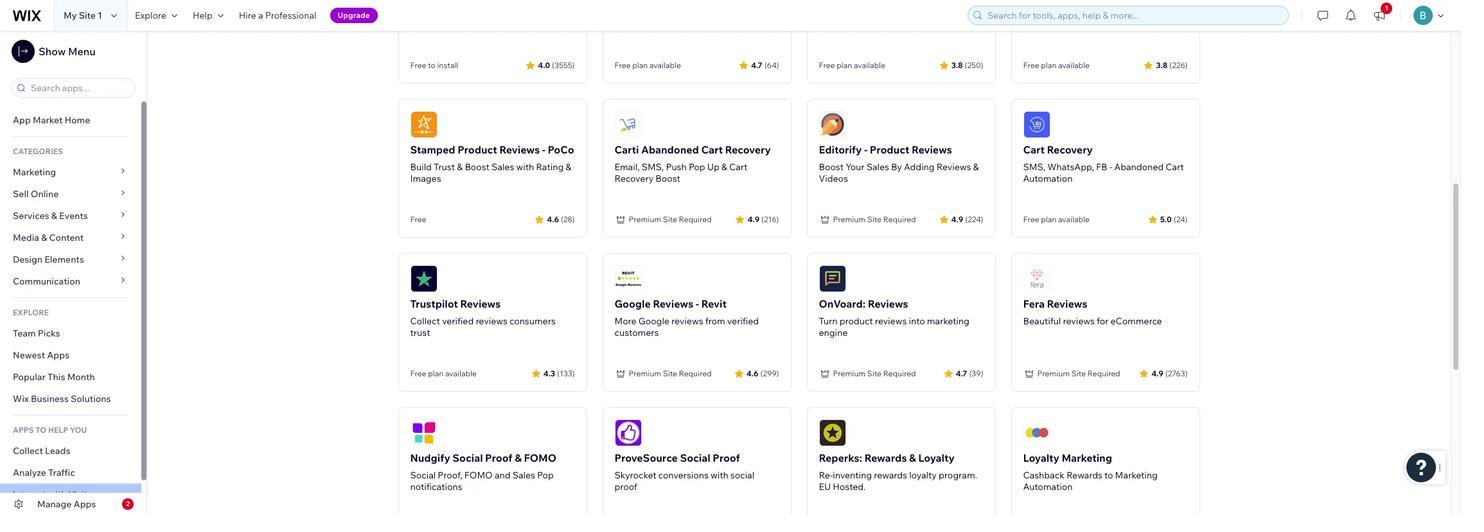 Task type: describe. For each thing, give the bounding box(es) containing it.
fera reviews beautiful reviews for ecommerce
[[1023, 298, 1162, 327]]

rewards inside reperks: rewards & loyalty re-inventing rewards loyalty program. eu hosted.
[[865, 452, 907, 465]]

email,
[[615, 161, 640, 173]]

pop inside nudgify social proof & fomo social proof, fomo and sales pop notifications
[[537, 470, 554, 481]]

design elements
[[13, 254, 84, 265]]

apps
[[13, 425, 34, 435]]

collect leads link
[[0, 440, 141, 462]]

menu
[[68, 45, 96, 58]]

social for nudgify
[[453, 452, 483, 465]]

with inside stamped product reviews - poco build trust & boost sales with rating & images
[[516, 161, 534, 173]]

services
[[13, 210, 49, 222]]

elements
[[44, 254, 84, 265]]

site right my
[[79, 10, 96, 21]]

1 inside button
[[1385, 4, 1388, 12]]

social
[[730, 470, 754, 481]]

site for fera reviews
[[1072, 369, 1086, 378]]

rewards inside loyalty marketing cashback rewards to marketing automation
[[1067, 470, 1103, 481]]

4.7 for 4.7 (64)
[[751, 60, 763, 70]]

free plan available for 5.0 (24)
[[1023, 215, 1090, 224]]

cashback
[[1023, 470, 1065, 481]]

site for onvoard: reviews
[[867, 369, 882, 378]]

apps to help you
[[13, 425, 87, 435]]

4.3
[[543, 369, 555, 378]]

nudgify
[[410, 452, 450, 465]]

you
[[70, 425, 87, 435]]

loyalty inside reperks: rewards & loyalty re-inventing rewards loyalty program. eu hosted.
[[918, 452, 955, 465]]

poco
[[548, 143, 574, 156]]

reviews inside trustpilot reviews collect verified reviews consumers trust
[[460, 298, 501, 310]]

stamped product reviews - poco logo image
[[410, 111, 437, 138]]

free to install
[[410, 60, 458, 70]]

site for editorify ‑ product reviews
[[867, 215, 882, 224]]

5.0
[[1160, 214, 1172, 224]]

(3555)
[[552, 60, 575, 70]]

by
[[891, 161, 902, 173]]

wix
[[13, 393, 29, 405]]

free plan available for 3.8 (226)
[[1023, 60, 1090, 70]]

visitors
[[68, 489, 101, 501]]

interact
[[13, 489, 46, 501]]

cart up up
[[701, 143, 723, 156]]

trustpilot
[[410, 298, 458, 310]]

available for 3.8 (250)
[[854, 60, 885, 70]]

available for 4.7 (64)
[[650, 60, 681, 70]]

nudgify social proof & fomo logo image
[[410, 420, 437, 447]]

app
[[13, 114, 31, 126]]

analyze traffic
[[13, 467, 75, 479]]

upgrade
[[338, 10, 370, 20]]

sales for poco
[[492, 161, 514, 173]]

cart right up
[[729, 161, 747, 173]]

4.9 (2763)
[[1152, 369, 1188, 378]]

notifications
[[410, 481, 462, 493]]

collect inside trustpilot reviews collect verified reviews consumers trust
[[410, 316, 440, 327]]

free for 4.3 (133)
[[410, 369, 426, 378]]

1 horizontal spatial recovery
[[725, 143, 771, 156]]

4.0 (3555)
[[538, 60, 575, 70]]

3.8 for 3.8 (250)
[[951, 60, 963, 70]]

interact with visitors link
[[0, 484, 141, 506]]

sell online
[[13, 188, 59, 200]]

reviews inside the fera reviews beautiful reviews for ecommerce
[[1047, 298, 1088, 310]]

home
[[65, 114, 90, 126]]

reperks:
[[819, 452, 862, 465]]

4.6 for revit
[[747, 369, 759, 378]]

premium for carti
[[629, 215, 661, 224]]

site for google reviews - revit
[[663, 369, 677, 378]]

premium for onvoard:
[[833, 369, 866, 378]]

with inside provesource social proof skyrocket conversions with social proof
[[711, 470, 728, 481]]

4.9 (216)
[[748, 214, 779, 224]]

social for provesource
[[680, 452, 710, 465]]

verified inside trustpilot reviews collect verified reviews consumers trust
[[442, 316, 474, 327]]

(64)
[[764, 60, 779, 70]]

premium site required for product
[[833, 215, 916, 224]]

(28)
[[561, 214, 575, 224]]

editorify ‑ product reviews logo image
[[819, 111, 846, 138]]

analyze
[[13, 467, 46, 479]]

analyze traffic link
[[0, 462, 141, 484]]

provesource social proof logo image
[[615, 420, 642, 447]]

proof for fomo
[[485, 452, 513, 465]]

business
[[31, 393, 69, 405]]

- inside stamped product reviews - poco build trust & boost sales with rating & images
[[542, 143, 546, 156]]

available for 3.8 (226)
[[1058, 60, 1090, 70]]

loyalty marketing logo image
[[1023, 420, 1050, 447]]

re-
[[819, 470, 833, 481]]

4.7 (64)
[[751, 60, 779, 70]]

conversions
[[658, 470, 709, 481]]

cart up 5.0 (24)
[[1166, 161, 1184, 173]]

popular this month link
[[0, 366, 141, 388]]

images
[[410, 173, 441, 184]]

2
[[126, 500, 130, 508]]

apps for newest apps
[[47, 350, 69, 361]]

sales for fomo
[[513, 470, 535, 481]]

proof
[[615, 481, 637, 493]]

team picks link
[[0, 323, 141, 344]]

to inside loyalty marketing cashback rewards to marketing automation
[[1105, 470, 1113, 481]]

month
[[67, 371, 95, 383]]

premium site required for -
[[629, 369, 712, 378]]

hire
[[239, 10, 256, 21]]

sms, inside carti abandoned cart recovery email, sms, push pop up & cart recovery boost
[[642, 161, 664, 173]]

fera reviews logo image
[[1023, 265, 1050, 292]]

automation inside loyalty marketing cashback rewards to marketing automation
[[1023, 481, 1073, 493]]

- inside google reviews - revit more google reviews from verified customers
[[696, 298, 699, 310]]

leads
[[45, 445, 70, 457]]

sell online link
[[0, 183, 141, 205]]

premium for google
[[629, 369, 661, 378]]

reperks: rewards & loyalty logo image
[[819, 420, 846, 447]]

skyrocket
[[615, 470, 656, 481]]

popular
[[13, 371, 46, 383]]

(226)
[[1170, 60, 1188, 70]]

free for 3.8 (250)
[[819, 60, 835, 70]]

show menu
[[39, 45, 96, 58]]

provesource
[[615, 452, 678, 465]]

rating
[[536, 161, 564, 173]]

free for 5.0 (24)
[[1023, 215, 1039, 224]]

media & content link
[[0, 227, 141, 249]]

hire a professional
[[239, 10, 316, 21]]

free down images
[[410, 215, 426, 224]]

turn
[[819, 316, 838, 327]]

free for 4.7 (64)
[[615, 60, 631, 70]]

hosted.
[[833, 481, 866, 493]]

premium site required for beautiful
[[1037, 369, 1120, 378]]

plan for 4.3 (133)
[[428, 369, 444, 378]]

trustpilot reviews logo image
[[410, 265, 437, 292]]

free plan available for 4.3 (133)
[[410, 369, 477, 378]]

wix business solutions link
[[0, 388, 141, 410]]

3.8 (226)
[[1156, 60, 1188, 70]]

reviews inside trustpilot reviews collect verified reviews consumers trust
[[476, 316, 508, 327]]

hire a professional link
[[231, 0, 324, 31]]

premium site required for cart
[[629, 215, 712, 224]]

boost inside stamped product reviews - poco build trust & boost sales with rating & images
[[465, 161, 490, 173]]

media & content
[[13, 232, 84, 244]]

onvoard: reviews turn product reviews into marketing engine
[[819, 298, 970, 339]]

editorify
[[819, 143, 862, 156]]

carti abandoned cart recovery logo image
[[615, 111, 642, 138]]

with inside interact with visitors link
[[48, 489, 66, 501]]

(299)
[[760, 369, 779, 378]]

4.0
[[538, 60, 550, 70]]

plan for 3.8 (250)
[[837, 60, 852, 70]]

trust
[[434, 161, 455, 173]]

0 vertical spatial to
[[428, 60, 435, 70]]

& inside nudgify social proof & fomo social proof, fomo and sales pop notifications
[[515, 452, 522, 465]]

help button
[[185, 0, 231, 31]]

revit
[[701, 298, 727, 310]]

show
[[39, 45, 66, 58]]

recovery inside cart recovery sms, whatsapp, fb - abandoned cart automation
[[1047, 143, 1093, 156]]

reviews inside onvoard: reviews turn product reviews into marketing engine
[[868, 298, 908, 310]]

4.9 for recovery
[[748, 214, 760, 224]]

explore
[[13, 308, 49, 317]]

traffic
[[48, 467, 75, 479]]

into
[[909, 316, 925, 327]]

provesource social proof skyrocket conversions with social proof
[[615, 452, 754, 493]]

stamped
[[410, 143, 455, 156]]

google reviews - revit more google reviews from verified customers
[[615, 298, 759, 339]]

4.9 for reviews
[[951, 214, 963, 224]]

0 vertical spatial google
[[615, 298, 651, 310]]

3.8 for 3.8 (226)
[[1156, 60, 1168, 70]]



Task type: locate. For each thing, give the bounding box(es) containing it.
this
[[48, 371, 65, 383]]

reviews right the trustpilot
[[460, 298, 501, 310]]

2 automation from the top
[[1023, 481, 1073, 493]]

Search for tools, apps, help & more... field
[[984, 6, 1285, 24]]

1 horizontal spatial loyalty
[[1023, 452, 1060, 465]]

1 horizontal spatial sms,
[[1023, 161, 1046, 173]]

reviews right adding
[[937, 161, 971, 173]]

(39)
[[969, 369, 983, 378]]

onvoard:
[[819, 298, 866, 310]]

with left social
[[711, 470, 728, 481]]

plan for 4.7 (64)
[[632, 60, 648, 70]]

free plan available up carti abandoned cart recovery logo
[[615, 60, 681, 70]]

1 proof from the left
[[485, 452, 513, 465]]

4.7 (39)
[[956, 369, 983, 378]]

proof up and
[[485, 452, 513, 465]]

editorify ‑ product reviews boost your sales by adding reviews & videos
[[819, 143, 979, 184]]

1 vertical spatial abandoned
[[1114, 161, 1164, 173]]

rewards right cashback
[[1067, 470, 1103, 481]]

1 automation from the top
[[1023, 173, 1073, 184]]

professional
[[265, 10, 316, 21]]

sidebar element
[[0, 31, 147, 515]]

2 reviews from the left
[[672, 316, 703, 327]]

free down the trust
[[410, 369, 426, 378]]

site down product
[[867, 369, 882, 378]]

inventing
[[833, 470, 872, 481]]

loyalty up cashback
[[1023, 452, 1060, 465]]

0 horizontal spatial apps
[[47, 350, 69, 361]]

reviews left consumers
[[476, 316, 508, 327]]

reviews left revit
[[653, 298, 693, 310]]

1 product from the left
[[458, 143, 497, 156]]

1 horizontal spatial -
[[696, 298, 699, 310]]

premium for fera
[[1037, 369, 1070, 378]]

boost right "trust"
[[465, 161, 490, 173]]

required for recovery
[[679, 215, 712, 224]]

verified inside google reviews - revit more google reviews from verified customers
[[727, 316, 759, 327]]

site down push
[[663, 215, 677, 224]]

1 vertical spatial marketing
[[1062, 452, 1112, 465]]

reviews inside the fera reviews beautiful reviews for ecommerce
[[1063, 316, 1095, 327]]

4.7 left (39) at the right
[[956, 369, 967, 378]]

product
[[840, 316, 873, 327]]

sales inside editorify ‑ product reviews boost your sales by adding reviews & videos
[[867, 161, 889, 173]]

premium site required down for
[[1037, 369, 1120, 378]]

google right more
[[639, 316, 670, 327]]

boost inside editorify ‑ product reviews boost your sales by adding reviews & videos
[[819, 161, 844, 173]]

0 vertical spatial fomo
[[524, 452, 556, 465]]

adding
[[904, 161, 935, 173]]

pop right and
[[537, 470, 554, 481]]

0 vertical spatial 4.7
[[751, 60, 763, 70]]

product up by
[[870, 143, 909, 156]]

0 horizontal spatial abandoned
[[641, 143, 699, 156]]

0 vertical spatial marketing
[[13, 166, 56, 178]]

0 horizontal spatial product
[[458, 143, 497, 156]]

reviews left into
[[875, 316, 907, 327]]

premium site required down your on the right of page
[[833, 215, 916, 224]]

0 vertical spatial abandoned
[[641, 143, 699, 156]]

sms, left whatsapp,
[[1023, 161, 1046, 173]]

sales inside nudgify social proof & fomo social proof, fomo and sales pop notifications
[[513, 470, 535, 481]]

1 horizontal spatial verified
[[727, 316, 759, 327]]

reviews inside google reviews - revit more google reviews from verified customers
[[672, 316, 703, 327]]

product inside stamped product reviews - poco build trust & boost sales with rating & images
[[458, 143, 497, 156]]

free plan available up editorify ‑ product reviews logo
[[819, 60, 885, 70]]

4.3 (133)
[[543, 369, 575, 378]]

0 vertical spatial collect
[[410, 316, 440, 327]]

sales left by
[[867, 161, 889, 173]]

free plan available for 4.7 (64)
[[615, 60, 681, 70]]

collect down apps at the left of the page
[[13, 445, 43, 457]]

proof up social
[[713, 452, 740, 465]]

ecommerce
[[1111, 316, 1162, 327]]

available
[[650, 60, 681, 70], [854, 60, 885, 70], [1058, 60, 1090, 70], [1058, 215, 1090, 224], [445, 369, 477, 378]]

sales left 'rating'
[[492, 161, 514, 173]]

automation
[[1023, 173, 1073, 184], [1023, 481, 1073, 493]]

events
[[59, 210, 88, 222]]

& inside reperks: rewards & loyalty re-inventing rewards loyalty program. eu hosted.
[[909, 452, 916, 465]]

interact with visitors
[[13, 489, 101, 501]]

required down by
[[883, 215, 916, 224]]

2 horizontal spatial recovery
[[1047, 143, 1093, 156]]

premium down email,
[[629, 215, 661, 224]]

verified
[[442, 316, 474, 327], [727, 316, 759, 327]]

onvoard: reviews logo image
[[819, 265, 846, 292]]

0 vertical spatial automation
[[1023, 173, 1073, 184]]

google reviews - revit logo image
[[615, 265, 642, 292]]

product inside editorify ‑ product reviews boost your sales by adding reviews & videos
[[870, 143, 909, 156]]

rewards
[[865, 452, 907, 465], [1067, 470, 1103, 481]]

1 vertical spatial fomo
[[464, 470, 493, 481]]

1 vertical spatial with
[[711, 470, 728, 481]]

2 horizontal spatial 4.9
[[1152, 369, 1164, 378]]

1 horizontal spatial with
[[516, 161, 534, 173]]

free plan available for 3.8 (250)
[[819, 60, 885, 70]]

free right (250)
[[1023, 60, 1039, 70]]

marketing inside sidebar element
[[13, 166, 56, 178]]

1 loyalty from the left
[[918, 452, 955, 465]]

1 vertical spatial pop
[[537, 470, 554, 481]]

4 reviews from the left
[[1063, 316, 1095, 327]]

0 horizontal spatial 3.8
[[951, 60, 963, 70]]

0 horizontal spatial to
[[428, 60, 435, 70]]

4.7 left (64)
[[751, 60, 763, 70]]

app market home link
[[0, 109, 141, 131]]

team picks
[[13, 328, 60, 339]]

0 horizontal spatial with
[[48, 489, 66, 501]]

plan down whatsapp,
[[1041, 215, 1057, 224]]

& inside carti abandoned cart recovery email, sms, push pop up & cart recovery boost
[[721, 161, 727, 173]]

2 loyalty from the left
[[1023, 452, 1060, 465]]

required down from
[[679, 369, 712, 378]]

Search apps... field
[[27, 79, 131, 97]]

cart recovery logo image
[[1023, 111, 1050, 138]]

pop inside carti abandoned cart recovery email, sms, push pop up & cart recovery boost
[[689, 161, 705, 173]]

premium site required down customers
[[629, 369, 712, 378]]

4.9 for reviews
[[1152, 369, 1164, 378]]

premium down customers
[[629, 369, 661, 378]]

free right (3555)
[[615, 60, 631, 70]]

2 horizontal spatial boost
[[819, 161, 844, 173]]

1 horizontal spatial pop
[[689, 161, 705, 173]]

0 vertical spatial with
[[516, 161, 534, 173]]

(250)
[[965, 60, 983, 70]]

0 horizontal spatial fomo
[[464, 470, 493, 481]]

videos
[[819, 173, 848, 184]]

1 button
[[1365, 0, 1394, 31]]

google up more
[[615, 298, 651, 310]]

sms, inside cart recovery sms, whatsapp, fb - abandoned cart automation
[[1023, 161, 1046, 173]]

app market home
[[13, 114, 90, 126]]

available for 5.0 (24)
[[1058, 215, 1090, 224]]

- right fb
[[1109, 161, 1112, 173]]

site for carti abandoned cart recovery
[[663, 215, 677, 224]]

1 vertical spatial apps
[[74, 499, 96, 510]]

plan down the trust
[[428, 369, 444, 378]]

plan for 3.8 (226)
[[1041, 60, 1057, 70]]

site down the fera reviews beautiful reviews for ecommerce
[[1072, 369, 1086, 378]]

cart down cart recovery logo
[[1023, 143, 1045, 156]]

newest apps
[[13, 350, 69, 361]]

2 verified from the left
[[727, 316, 759, 327]]

loyalty
[[909, 470, 937, 481]]

0 horizontal spatial 4.9
[[748, 214, 760, 224]]

push
[[666, 161, 687, 173]]

help
[[48, 425, 68, 435]]

3.8 left (250)
[[951, 60, 963, 70]]

collect leads
[[13, 445, 70, 457]]

(24)
[[1174, 214, 1188, 224]]

team
[[13, 328, 36, 339]]

1 sms, from the left
[[642, 161, 664, 173]]

1 vertical spatial automation
[[1023, 481, 1073, 493]]

site down editorify ‑ product reviews boost your sales by adding reviews & videos
[[867, 215, 882, 224]]

1 3.8 from the left
[[951, 60, 963, 70]]

(2763)
[[1166, 369, 1188, 378]]

collect inside sidebar element
[[13, 445, 43, 457]]

premium site required down product
[[833, 369, 916, 378]]

premium site required for turn
[[833, 369, 916, 378]]

1 vertical spatial -
[[1109, 161, 1112, 173]]

program.
[[939, 470, 977, 481]]

available for 4.3 (133)
[[445, 369, 477, 378]]

- left poco
[[542, 143, 546, 156]]

free right (224)
[[1023, 215, 1039, 224]]

free plan available up cart recovery logo
[[1023, 60, 1090, 70]]

premium site required down push
[[629, 215, 712, 224]]

pop left up
[[689, 161, 705, 173]]

reviews left from
[[672, 316, 703, 327]]

1 horizontal spatial rewards
[[1067, 470, 1103, 481]]

2 vertical spatial with
[[48, 489, 66, 501]]

3.8
[[951, 60, 963, 70], [1156, 60, 1168, 70]]

plan
[[632, 60, 648, 70], [837, 60, 852, 70], [1041, 60, 1057, 70], [1041, 215, 1057, 224], [428, 369, 444, 378]]

& inside editorify ‑ product reviews boost your sales by adding reviews & videos
[[973, 161, 979, 173]]

market
[[33, 114, 63, 126]]

manage
[[37, 499, 72, 510]]

1 vertical spatial rewards
[[1067, 470, 1103, 481]]

2 horizontal spatial marketing
[[1115, 470, 1158, 481]]

proof inside provesource social proof skyrocket conversions with social proof
[[713, 452, 740, 465]]

1 horizontal spatial 3.8
[[1156, 60, 1168, 70]]

2 vertical spatial marketing
[[1115, 470, 1158, 481]]

trust
[[410, 327, 430, 339]]

proof
[[485, 452, 513, 465], [713, 452, 740, 465]]

google
[[615, 298, 651, 310], [639, 316, 670, 327]]

1 horizontal spatial fomo
[[524, 452, 556, 465]]

product right stamped
[[458, 143, 497, 156]]

required for reviews
[[883, 215, 916, 224]]

0 horizontal spatial boost
[[465, 161, 490, 173]]

my
[[64, 10, 77, 21]]

free for 4.0 (3555)
[[410, 60, 426, 70]]

0 vertical spatial -
[[542, 143, 546, 156]]

loyalty inside loyalty marketing cashback rewards to marketing automation
[[1023, 452, 1060, 465]]

from
[[705, 316, 725, 327]]

4.9 left (2763)
[[1152, 369, 1164, 378]]

solutions
[[71, 393, 111, 405]]

and
[[495, 470, 511, 481]]

premium down beautiful
[[1037, 369, 1070, 378]]

1 horizontal spatial apps
[[74, 499, 96, 510]]

&
[[457, 161, 463, 173], [566, 161, 572, 173], [721, 161, 727, 173], [973, 161, 979, 173], [51, 210, 57, 222], [41, 232, 47, 244], [515, 452, 522, 465], [909, 452, 916, 465]]

- left revit
[[696, 298, 699, 310]]

4.6 (299)
[[747, 369, 779, 378]]

2 vertical spatial -
[[696, 298, 699, 310]]

install
[[437, 60, 458, 70]]

required down for
[[1088, 369, 1120, 378]]

2 3.8 from the left
[[1156, 60, 1168, 70]]

0 vertical spatial apps
[[47, 350, 69, 361]]

collect down the trustpilot
[[410, 316, 440, 327]]

0 horizontal spatial 1
[[98, 10, 102, 21]]

communication link
[[0, 271, 141, 292]]

0 horizontal spatial verified
[[442, 316, 474, 327]]

1 vertical spatial collect
[[13, 445, 43, 457]]

free for 3.8 (226)
[[1023, 60, 1039, 70]]

sales right and
[[513, 470, 535, 481]]

boost inside carti abandoned cart recovery email, sms, push pop up & cart recovery boost
[[656, 173, 680, 184]]

abandoned up push
[[641, 143, 699, 156]]

1 horizontal spatial 4.7
[[956, 369, 967, 378]]

- inside cart recovery sms, whatsapp, fb - abandoned cart automation
[[1109, 161, 1112, 173]]

free plan available down the trust
[[410, 369, 477, 378]]

up
[[707, 161, 719, 173]]

0 horizontal spatial loyalty
[[918, 452, 955, 465]]

sales inside stamped product reviews - poco build trust & boost sales with rating & images
[[492, 161, 514, 173]]

apps right manage
[[74, 499, 96, 510]]

plan up editorify ‑ product reviews logo
[[837, 60, 852, 70]]

rewards up rewards
[[865, 452, 907, 465]]

3.8 (250)
[[951, 60, 983, 70]]

0 horizontal spatial 4.6
[[547, 214, 559, 224]]

required for reviews
[[1088, 369, 1120, 378]]

popular this month
[[13, 371, 95, 383]]

0 horizontal spatial marketing
[[13, 166, 56, 178]]

apps inside newest apps link
[[47, 350, 69, 361]]

required down into
[[883, 369, 916, 378]]

show menu button
[[12, 40, 96, 63]]

free right (64)
[[819, 60, 835, 70]]

my site 1
[[64, 10, 102, 21]]

free left install
[[410, 60, 426, 70]]

proof,
[[438, 470, 462, 481]]

1 vertical spatial 4.7
[[956, 369, 967, 378]]

boost down editorify
[[819, 161, 844, 173]]

0 horizontal spatial pop
[[537, 470, 554, 481]]

2 horizontal spatial with
[[711, 470, 728, 481]]

apps up this
[[47, 350, 69, 361]]

premium down the videos
[[833, 215, 866, 224]]

services & events link
[[0, 205, 141, 227]]

reviews inside google reviews - revit more google reviews from verified customers
[[653, 298, 693, 310]]

social up "conversions"
[[680, 452, 710, 465]]

carti
[[615, 143, 639, 156]]

communication
[[13, 276, 82, 287]]

reviews left for
[[1063, 316, 1095, 327]]

0 horizontal spatial social
[[410, 470, 436, 481]]

reviews up adding
[[912, 143, 952, 156]]

0 horizontal spatial 4.7
[[751, 60, 763, 70]]

site
[[79, 10, 96, 21], [663, 215, 677, 224], [867, 215, 882, 224], [663, 369, 677, 378], [867, 369, 882, 378], [1072, 369, 1086, 378]]

social up the 'proof,'
[[453, 452, 483, 465]]

required down up
[[679, 215, 712, 224]]

1 reviews from the left
[[476, 316, 508, 327]]

boost
[[465, 161, 490, 173], [819, 161, 844, 173], [656, 173, 680, 184]]

2 product from the left
[[870, 143, 909, 156]]

fomo
[[524, 452, 556, 465], [464, 470, 493, 481]]

1 verified from the left
[[442, 316, 474, 327]]

reviews inside onvoard: reviews turn product reviews into marketing engine
[[875, 316, 907, 327]]

3 reviews from the left
[[875, 316, 907, 327]]

1 horizontal spatial boost
[[656, 173, 680, 184]]

1 horizontal spatial 4.6
[[747, 369, 759, 378]]

1 horizontal spatial proof
[[713, 452, 740, 465]]

2 sms, from the left
[[1023, 161, 1046, 173]]

site down google reviews - revit more google reviews from verified customers
[[663, 369, 677, 378]]

customers
[[615, 327, 659, 339]]

with down traffic
[[48, 489, 66, 501]]

reviews up product
[[868, 298, 908, 310]]

automation left fb
[[1023, 173, 1073, 184]]

boost right email,
[[656, 173, 680, 184]]

2 horizontal spatial -
[[1109, 161, 1112, 173]]

plan up carti abandoned cart recovery logo
[[632, 60, 648, 70]]

proof inside nudgify social proof & fomo social proof, fomo and sales pop notifications
[[485, 452, 513, 465]]

sms, left push
[[642, 161, 664, 173]]

4.9
[[748, 214, 760, 224], [951, 214, 963, 224], [1152, 369, 1164, 378]]

with left 'rating'
[[516, 161, 534, 173]]

4.9 left (224)
[[951, 214, 963, 224]]

automation down loyalty marketing logo
[[1023, 481, 1073, 493]]

required for product
[[883, 369, 916, 378]]

premium down engine
[[833, 369, 866, 378]]

collect
[[410, 316, 440, 327], [13, 445, 43, 457]]

2 proof from the left
[[713, 452, 740, 465]]

verified right from
[[727, 316, 759, 327]]

social down the nudgify
[[410, 470, 436, 481]]

1 vertical spatial to
[[1105, 470, 1113, 481]]

loyalty up "loyalty"
[[918, 452, 955, 465]]

0 vertical spatial rewards
[[865, 452, 907, 465]]

1 horizontal spatial collect
[[410, 316, 440, 327]]

required
[[679, 215, 712, 224], [883, 215, 916, 224], [679, 369, 712, 378], [883, 369, 916, 378], [1088, 369, 1120, 378]]

0 horizontal spatial rewards
[[865, 452, 907, 465]]

automation inside cart recovery sms, whatsapp, fb - abandoned cart automation
[[1023, 173, 1073, 184]]

apps for manage apps
[[74, 499, 96, 510]]

0 horizontal spatial proof
[[485, 452, 513, 465]]

4.6 for -
[[547, 214, 559, 224]]

1 horizontal spatial 1
[[1385, 4, 1388, 12]]

1 vertical spatial 4.6
[[747, 369, 759, 378]]

1 vertical spatial google
[[639, 316, 670, 327]]

for
[[1097, 316, 1109, 327]]

0 vertical spatial 4.6
[[547, 214, 559, 224]]

explore
[[135, 10, 166, 21]]

3.8 left (226)
[[1156, 60, 1168, 70]]

content
[[49, 232, 84, 244]]

1 horizontal spatial product
[[870, 143, 909, 156]]

4.9 left (216)
[[748, 214, 760, 224]]

0 horizontal spatial -
[[542, 143, 546, 156]]

proof for conversions
[[713, 452, 740, 465]]

2 horizontal spatial social
[[680, 452, 710, 465]]

premium for editorify
[[833, 215, 866, 224]]

free plan available down whatsapp,
[[1023, 215, 1090, 224]]

abandoned inside cart recovery sms, whatsapp, fb - abandoned cart automation
[[1114, 161, 1164, 173]]

social
[[453, 452, 483, 465], [680, 452, 710, 465], [410, 470, 436, 481]]

plan for 5.0 (24)
[[1041, 215, 1057, 224]]

1 horizontal spatial 4.9
[[951, 214, 963, 224]]

abandoned right fb
[[1114, 161, 1164, 173]]

4.7 for 4.7 (39)
[[956, 369, 967, 378]]

upgrade button
[[330, 8, 378, 23]]

reviews up 'rating'
[[499, 143, 540, 156]]

1 horizontal spatial to
[[1105, 470, 1113, 481]]

consumers
[[510, 316, 556, 327]]

1 horizontal spatial social
[[453, 452, 483, 465]]

newest apps link
[[0, 344, 141, 366]]

required for revit
[[679, 369, 712, 378]]

0 horizontal spatial sms,
[[642, 161, 664, 173]]

0 horizontal spatial recovery
[[615, 173, 654, 184]]

0 vertical spatial pop
[[689, 161, 705, 173]]

sms,
[[642, 161, 664, 173], [1023, 161, 1046, 173]]

abandoned inside carti abandoned cart recovery email, sms, push pop up & cart recovery boost
[[641, 143, 699, 156]]

reviews inside stamped product reviews - poco build trust & boost sales with rating & images
[[499, 143, 540, 156]]

rewards
[[874, 470, 907, 481]]

0 horizontal spatial collect
[[13, 445, 43, 457]]

1 horizontal spatial abandoned
[[1114, 161, 1164, 173]]

4.6 left (28)
[[547, 214, 559, 224]]

picks
[[38, 328, 60, 339]]

social inside provesource social proof skyrocket conversions with social proof
[[680, 452, 710, 465]]

1 horizontal spatial marketing
[[1062, 452, 1112, 465]]

reviews up beautiful
[[1047, 298, 1088, 310]]

4.6 left (299)
[[747, 369, 759, 378]]

plan up cart recovery logo
[[1041, 60, 1057, 70]]



Task type: vqa. For each thing, say whether or not it's contained in the screenshot.


